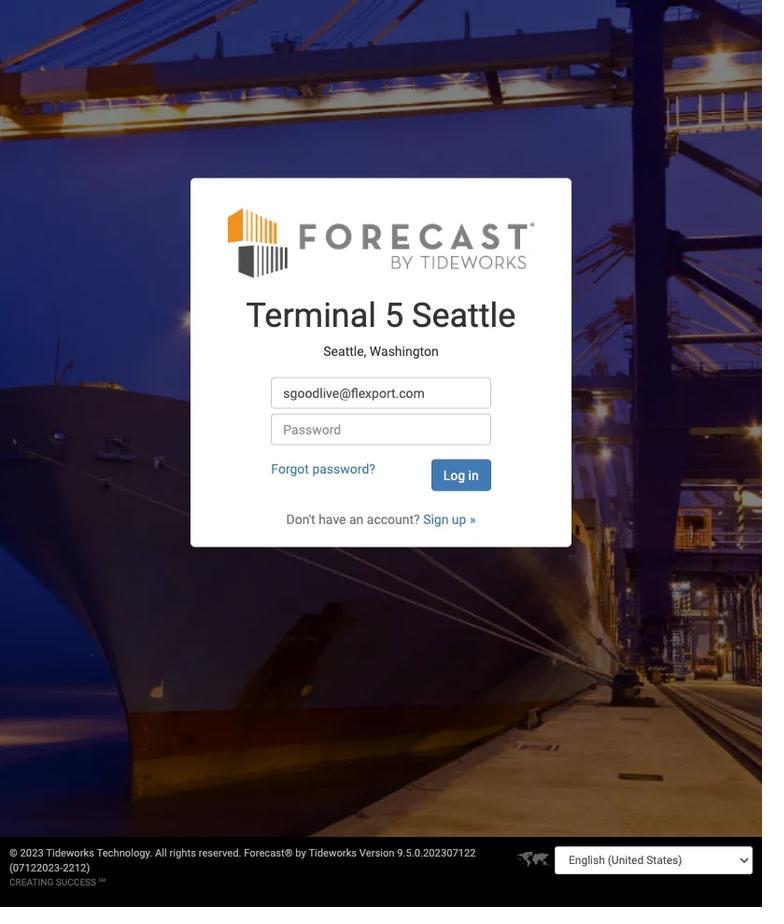Task type: describe. For each thing, give the bounding box(es) containing it.
(07122023-
[[9, 862, 63, 875]]

©
[[9, 848, 18, 860]]

Password password field
[[271, 414, 491, 446]]

rights
[[170, 848, 196, 860]]

tideworks for 2023
[[46, 848, 94, 860]]

2023
[[20, 848, 44, 860]]

in
[[469, 468, 479, 483]]

by
[[296, 848, 306, 860]]

Email or username text field
[[271, 377, 491, 409]]

seattle
[[412, 296, 516, 335]]

reserved.
[[199, 848, 242, 860]]

forecast® by tideworks image
[[228, 207, 534, 279]]

washington
[[370, 343, 439, 358]]

success
[[56, 877, 96, 888]]

9.5.0.202307122
[[397, 848, 476, 860]]

℠
[[99, 877, 106, 888]]

version
[[360, 848, 395, 860]]

forgot
[[271, 461, 309, 476]]

forgot password? log in
[[271, 461, 479, 483]]

don't
[[286, 512, 316, 527]]



Task type: locate. For each thing, give the bounding box(es) containing it.
password?
[[312, 461, 376, 476]]

tideworks
[[46, 848, 94, 860], [309, 848, 357, 860]]

2212)
[[63, 862, 90, 875]]

sign up » link
[[423, 512, 476, 527]]

creating
[[9, 877, 53, 888]]

have
[[319, 512, 346, 527]]

tideworks for by
[[309, 848, 357, 860]]

an
[[349, 512, 364, 527]]

sign
[[423, 512, 449, 527]]

don't have an account? sign up »
[[286, 512, 476, 527]]

terminal 5 seattle seattle, washington
[[246, 296, 516, 358]]

technology.
[[97, 848, 153, 860]]

log in button
[[431, 460, 491, 491]]

1 horizontal spatial tideworks
[[309, 848, 357, 860]]

0 horizontal spatial tideworks
[[46, 848, 94, 860]]

»
[[470, 512, 476, 527]]

1 tideworks from the left
[[46, 848, 94, 860]]

terminal
[[246, 296, 377, 335]]

log
[[444, 468, 465, 483]]

forgot password? link
[[271, 461, 376, 476]]

forecast®
[[244, 848, 293, 860]]

account?
[[367, 512, 420, 527]]

forecast® by tideworks version 9.5.0.202307122 (07122023-2212) creating success ℠
[[9, 848, 476, 888]]

tideworks up 2212)
[[46, 848, 94, 860]]

5
[[385, 296, 404, 335]]

up
[[452, 512, 467, 527]]

tideworks right by
[[309, 848, 357, 860]]

seattle,
[[324, 343, 367, 358]]

© 2023 tideworks technology. all rights reserved.
[[9, 848, 244, 860]]

tideworks inside forecast® by tideworks version 9.5.0.202307122 (07122023-2212) creating success ℠
[[309, 848, 357, 860]]

all
[[155, 848, 167, 860]]

2 tideworks from the left
[[309, 848, 357, 860]]



Task type: vqa. For each thing, say whether or not it's contained in the screenshot.
ARE
no



